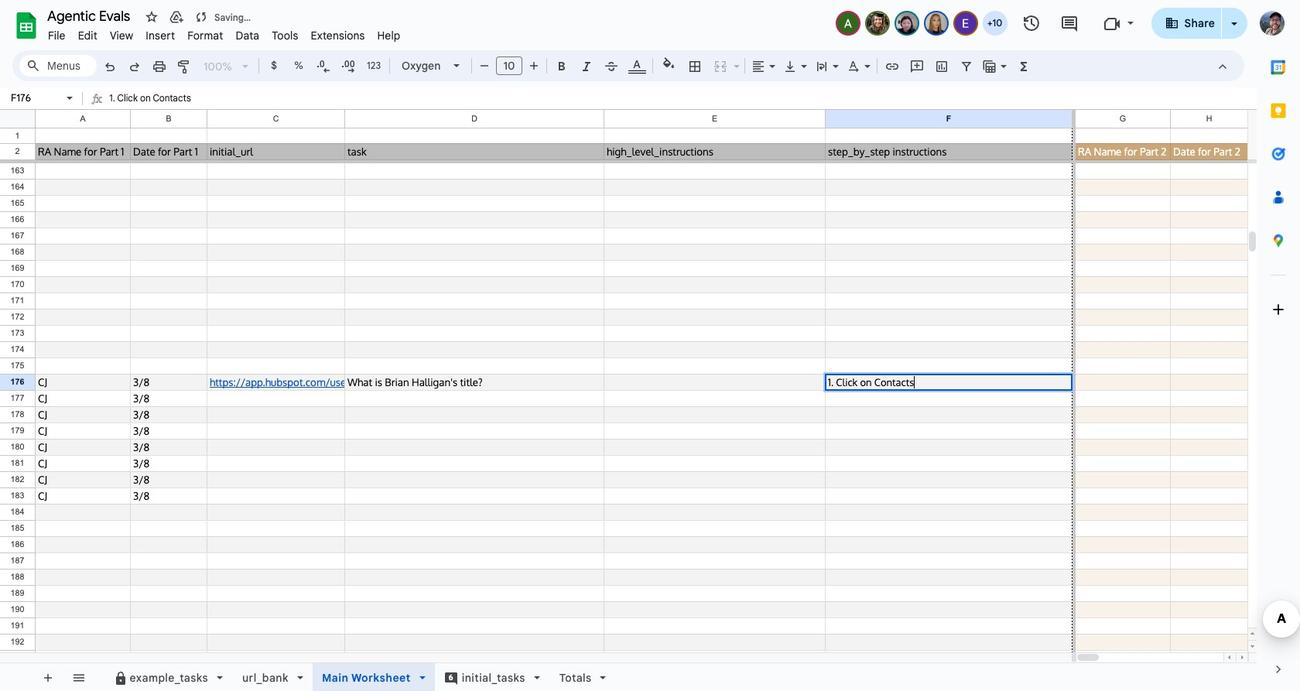 Task type: vqa. For each thing, say whether or not it's contained in the screenshot.
Edit menu item
yes



Task type: describe. For each thing, give the bounding box(es) containing it.
view
[[110, 29, 133, 43]]

file menu item
[[42, 26, 72, 45]]

menu bar inside menu bar banner
[[42, 20, 407, 46]]

initial_tasks
[[462, 671, 525, 685]]

edit menu item
[[72, 26, 104, 45]]

toolbar containing example_tasks
[[98, 664, 630, 691]]

1. for 1. click on contacts field
[[828, 376, 834, 389]]

F176 field
[[828, 376, 1070, 389]]

main worksheet button
[[313, 664, 435, 691]]

main toolbar
[[96, 54, 1037, 80]]

eesa khan image
[[955, 12, 977, 34]]

michele murakami image
[[896, 12, 918, 34]]

Font size field
[[496, 57, 529, 76]]

1. click on contacts for 1. click on contacts field
[[828, 376, 915, 389]]

help
[[378, 29, 401, 43]]

tools
[[272, 29, 298, 43]]

font list. oxygen selected. option
[[402, 55, 444, 77]]

totals button
[[549, 664, 617, 691]]

main
[[322, 671, 349, 685]]

file
[[48, 29, 66, 43]]

edit
[[78, 29, 97, 43]]

katherine seehafer image
[[926, 12, 947, 34]]

123 button
[[362, 54, 386, 77]]

angela cha image
[[837, 12, 859, 34]]

+10 button
[[981, 9, 1009, 37]]

totals
[[560, 671, 592, 685]]

functions image
[[1015, 55, 1033, 77]]

123
[[367, 60, 381, 71]]

Zoom field
[[197, 55, 255, 78]]

view menu item
[[104, 26, 140, 45]]

1. Click on Contacts text field
[[109, 89, 1257, 109]]

1. click on contacts for '1. click on contacts' text field
[[109, 92, 191, 104]]

contacts for '1. click on contacts' text field
[[153, 92, 191, 104]]

Zoom text field
[[200, 56, 237, 77]]

on for 1. click on contacts field
[[860, 376, 872, 389]]

none text field inside name box (⌘ + j) element
[[6, 91, 63, 105]]

saving… button
[[190, 6, 255, 28]]

name box (⌘ + j) element
[[5, 89, 77, 108]]

click for '1. click on contacts' text field
[[117, 92, 138, 104]]



Task type: locate. For each thing, give the bounding box(es) containing it.
url_bank button
[[232, 664, 313, 691]]

1 horizontal spatial 1.
[[828, 376, 834, 389]]

1.
[[109, 92, 115, 104], [828, 376, 834, 389]]

insert menu item
[[140, 26, 181, 45]]

click
[[117, 92, 138, 104], [836, 376, 858, 389]]

menu bar
[[42, 20, 407, 46]]

$
[[271, 59, 277, 72]]

1. inside text field
[[109, 92, 115, 104]]

main worksheet
[[322, 671, 411, 685]]

1. click on contacts
[[109, 92, 191, 104], [828, 376, 915, 389]]

0 vertical spatial contacts
[[153, 92, 191, 104]]

quick sharing actions image
[[1232, 22, 1238, 46]]

1. click on contacts inside text field
[[109, 92, 191, 104]]

3 toolbar from the left
[[633, 664, 636, 691]]

click inside '1. click on contacts' text field
[[117, 92, 138, 104]]

None text field
[[6, 91, 63, 105]]

0 vertical spatial on
[[140, 92, 151, 104]]

0 horizontal spatial contacts
[[153, 92, 191, 104]]

1 toolbar from the left
[[32, 664, 97, 691]]

1 vertical spatial contacts
[[875, 376, 915, 389]]

$ button
[[262, 54, 286, 77]]

tools menu item
[[266, 26, 305, 45]]

format menu item
[[181, 26, 229, 45]]

Font size text field
[[497, 57, 522, 75]]

borders image
[[686, 55, 704, 77]]

0 horizontal spatial 1. click on contacts
[[109, 92, 191, 104]]

select merge type image
[[730, 56, 740, 61]]

2 toolbar from the left
[[98, 664, 630, 691]]

application containing share
[[0, 0, 1301, 691]]

insert
[[146, 29, 175, 43]]

format
[[187, 29, 223, 43]]

text color image
[[628, 55, 646, 74]]

share
[[1185, 16, 1216, 30]]

Rename text field
[[42, 6, 139, 25]]

extensions menu item
[[305, 26, 371, 45]]

menu bar banner
[[0, 0, 1301, 691]]

0 horizontal spatial on
[[140, 92, 151, 104]]

1 horizontal spatial on
[[860, 376, 872, 389]]

1 vertical spatial 1. click on contacts
[[828, 376, 915, 389]]

extensions
[[311, 29, 365, 43]]

url_bank
[[242, 671, 289, 685]]

click for 1. click on contacts field
[[836, 376, 858, 389]]

tab list
[[1257, 46, 1301, 648]]

1 horizontal spatial toolbar
[[98, 664, 630, 691]]

data
[[236, 29, 260, 43]]

1 horizontal spatial click
[[836, 376, 858, 389]]

Menus field
[[19, 55, 97, 77]]

1 vertical spatial 1.
[[828, 376, 834, 389]]

example_tasks
[[130, 671, 208, 685]]

tab list inside menu bar banner
[[1257, 46, 1301, 648]]

on inside '1. click on contacts' text field
[[140, 92, 151, 104]]

contacts inside text field
[[153, 92, 191, 104]]

fill color image
[[660, 55, 678, 74]]

data menu item
[[229, 26, 266, 45]]

0 vertical spatial 1.
[[109, 92, 115, 104]]

6
[[449, 673, 453, 683]]

toolbar
[[32, 664, 97, 691], [98, 664, 630, 691], [633, 664, 636, 691]]

menu bar containing file
[[42, 20, 407, 46]]

oxygen
[[402, 59, 441, 73]]

1 vertical spatial click
[[836, 376, 858, 389]]

Star checkbox
[[111, 0, 176, 57]]

%
[[294, 59, 303, 72]]

application
[[0, 0, 1301, 691]]

on for '1. click on contacts' text field
[[140, 92, 151, 104]]

share button
[[1152, 8, 1222, 39]]

% button
[[287, 54, 310, 77]]

1 horizontal spatial contacts
[[875, 376, 915, 389]]

0 horizontal spatial 1.
[[109, 92, 115, 104]]

0 horizontal spatial click
[[117, 92, 138, 104]]

0 vertical spatial 1. click on contacts
[[109, 92, 191, 104]]

1. for '1. click on contacts' text field
[[109, 92, 115, 104]]

1 horizontal spatial 1. click on contacts
[[828, 376, 915, 389]]

contacts for 1. click on contacts field
[[875, 376, 915, 389]]

on
[[140, 92, 151, 104], [860, 376, 872, 389]]

contacts
[[153, 92, 191, 104], [875, 376, 915, 389]]

0 vertical spatial click
[[117, 92, 138, 104]]

2 horizontal spatial toolbar
[[633, 664, 636, 691]]

0 horizontal spatial toolbar
[[32, 664, 97, 691]]

1 vertical spatial on
[[860, 376, 872, 389]]

+10
[[988, 17, 1003, 29]]

example_tasks button
[[103, 664, 233, 691]]

giulia masi image
[[867, 12, 888, 34]]

help menu item
[[371, 26, 407, 45]]

worksheet
[[351, 671, 411, 685]]

saving…
[[214, 11, 251, 23]]

all sheets image
[[66, 665, 91, 690]]



